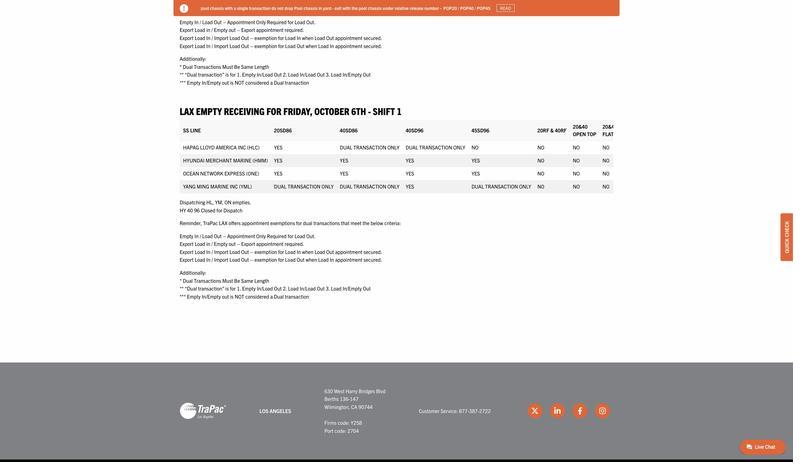 Task type: vqa. For each thing, say whether or not it's contained in the screenshot.
second 'chassis' from the right
yes



Task type: locate. For each thing, give the bounding box(es) containing it.
be
[[234, 63, 240, 70], [234, 277, 240, 284]]

0 vertical spatial 3.
[[326, 71, 330, 78]]

not
[[235, 79, 244, 86], [235, 293, 244, 300]]

length
[[255, 63, 269, 70], [255, 277, 269, 284]]

1 transactions from the top
[[194, 63, 221, 70]]

1 horizontal spatial 20&40
[[603, 123, 618, 130]]

for
[[296, 6, 302, 12], [288, 19, 294, 25], [278, 35, 284, 41], [278, 43, 284, 49], [230, 71, 236, 78], [217, 207, 223, 213], [296, 220, 302, 226], [288, 233, 294, 239], [278, 249, 284, 255], [278, 257, 284, 263], [230, 285, 236, 292]]

0 vertical spatial required.
[[285, 27, 304, 33]]

chassis left the under
[[368, 5, 382, 11]]

1 1. from the top
[[237, 71, 241, 78]]

1 exemptions from the top
[[271, 6, 295, 12]]

0 horizontal spatial marine
[[211, 183, 229, 189]]

marine for merchant
[[233, 157, 252, 163]]

0 vertical spatial trapac
[[203, 6, 218, 12]]

3 secured. from the top
[[364, 249, 383, 255]]

0 horizontal spatial with
[[225, 5, 233, 11]]

chassis left the single
[[210, 5, 224, 11]]

40
[[187, 207, 193, 213]]

2 trapac from the top
[[203, 220, 218, 226]]

1 horizontal spatial pool
[[359, 5, 367, 11]]

0 vertical spatial 1.
[[237, 71, 241, 78]]

0 vertical spatial offers
[[229, 6, 241, 12]]

1 vertical spatial transactions
[[314, 220, 340, 226]]

lax left the single
[[219, 6, 228, 12]]

40sd96
[[406, 127, 424, 133]]

2 only from the top
[[257, 233, 266, 239]]

in/empty
[[343, 71, 362, 78], [202, 79, 221, 86], [343, 285, 362, 292], [202, 293, 221, 300]]

customer service: 877-387-2722
[[419, 408, 491, 414]]

1 horizontal spatial with
[[343, 5, 351, 11]]

2 vertical spatial transaction
[[285, 293, 309, 300]]

with left the single
[[225, 5, 233, 11]]

0 vertical spatial **
[[180, 71, 184, 78]]

1 vertical spatial *
[[180, 277, 182, 284]]

2 additionally: from the top
[[180, 270, 207, 276]]

read link
[[497, 4, 515, 12]]

inc left (yml)
[[230, 183, 238, 189]]

0 vertical spatial meet
[[351, 6, 362, 12]]

1 vertical spatial out.
[[307, 233, 316, 239]]

1 vertical spatial trapac
[[203, 220, 218, 226]]

20&40 for open
[[574, 123, 588, 130]]

blvd
[[377, 388, 386, 394]]

0 vertical spatial *
[[180, 63, 182, 70]]

2 with from the left
[[343, 5, 351, 11]]

0 vertical spatial transaction
[[249, 5, 271, 11]]

0 vertical spatial 2.
[[283, 71, 287, 78]]

1 vertical spatial dual
[[303, 220, 313, 226]]

empty
[[180, 19, 194, 25], [214, 27, 228, 33], [242, 71, 256, 78], [187, 79, 201, 86], [180, 233, 194, 239], [214, 241, 228, 247], [242, 285, 256, 292], [187, 293, 201, 300]]

footer
[[0, 362, 794, 462]]

20&40 up open
[[574, 123, 588, 130]]

0 horizontal spatial chassis
[[210, 5, 224, 11]]

berths
[[325, 396, 339, 402]]

2 horizontal spatial chassis
[[368, 5, 382, 11]]

chassis
[[210, 5, 224, 11], [304, 5, 318, 11], [368, 5, 382, 11]]

1 offers from the top
[[229, 6, 241, 12]]

2 that from the top
[[341, 220, 350, 226]]

1 vertical spatial only
[[257, 233, 266, 239]]

0 vertical spatial required
[[267, 19, 287, 25]]

1 vertical spatial not
[[235, 293, 244, 300]]

solid image
[[180, 4, 189, 13]]

1 vertical spatial **
[[180, 285, 184, 292]]

trapac down closed
[[203, 220, 218, 226]]

0 vertical spatial a
[[234, 5, 236, 11]]

rack
[[616, 131, 628, 137]]

2 same from the top
[[241, 277, 254, 284]]

1 vertical spatial required.
[[285, 241, 304, 247]]

additionally:
[[180, 56, 207, 62], [180, 270, 207, 276]]

lax up ss
[[180, 105, 194, 117]]

20&40 inside "20&40 flat rack"
[[603, 123, 618, 130]]

yard
[[323, 5, 332, 11]]

marine up express
[[233, 157, 252, 163]]

read
[[501, 5, 512, 11]]

no
[[472, 144, 479, 150], [538, 144, 545, 150], [574, 144, 580, 150], [603, 144, 610, 150], [538, 157, 545, 163], [574, 157, 580, 163], [603, 157, 610, 163], [538, 170, 545, 176], [574, 170, 580, 176], [603, 170, 610, 176], [538, 183, 545, 189], [574, 183, 580, 189], [603, 183, 610, 189]]

pop45
[[477, 5, 491, 11]]

1 vertical spatial in
[[207, 27, 210, 33]]

1 vertical spatial marine
[[211, 183, 229, 189]]

1 vertical spatial that
[[341, 220, 350, 226]]

0 vertical spatial must
[[222, 63, 233, 70]]

a
[[234, 5, 236, 11], [270, 79, 273, 86], [270, 293, 273, 300]]

20&40 for flat
[[603, 123, 618, 130]]

2 exemption from the top
[[255, 43, 277, 49]]

required.
[[285, 27, 304, 33], [285, 241, 304, 247]]

0 vertical spatial not
[[235, 79, 244, 86]]

0 vertical spatial length
[[255, 63, 269, 70]]

0 vertical spatial below
[[371, 6, 384, 12]]

1 vertical spatial reminder,
[[180, 220, 202, 226]]

0 vertical spatial transactions
[[194, 63, 221, 70]]

pool
[[201, 5, 209, 11], [359, 5, 367, 11]]

0 vertical spatial additionally: * dual transactions must be same length ** "dual transaction" is for 1. empty in/load out 2. load in/load out 3. load in/empty out *** empty in/empty out is not considered a dual transaction
[[180, 56, 371, 86]]

2 "dual from the top
[[185, 285, 197, 292]]

appointment down dispatch
[[227, 233, 255, 239]]

0 vertical spatial transactions
[[314, 6, 340, 12]]

shift
[[373, 105, 395, 117]]

1 vertical spatial ***
[[180, 293, 186, 300]]

1 vertical spatial 1.
[[237, 285, 241, 292]]

appointment down the single
[[227, 19, 255, 25]]

0 vertical spatial be
[[234, 63, 240, 70]]

0 vertical spatial transaction"
[[198, 71, 225, 78]]

0 horizontal spatial 20&40
[[574, 123, 588, 130]]

october
[[315, 105, 350, 117]]

2 chassis from the left
[[304, 5, 318, 11]]

0 vertical spatial reminder,
[[180, 6, 202, 12]]

1 with from the left
[[225, 5, 233, 11]]

1 exemption from the top
[[255, 35, 277, 41]]

quick check link
[[782, 213, 794, 261]]

**
[[180, 71, 184, 78], [180, 285, 184, 292]]

1 below from the top
[[371, 6, 384, 12]]

0 vertical spatial marine
[[233, 157, 252, 163]]

0 vertical spatial "dual
[[185, 71, 197, 78]]

0 vertical spatial ***
[[180, 79, 186, 86]]

20&40 up flat
[[603, 123, 618, 130]]

1 20&40 from the left
[[574, 123, 588, 130]]

that
[[341, 6, 350, 12], [341, 220, 350, 226]]

harry
[[346, 388, 358, 394]]

0 vertical spatial criteria:
[[385, 6, 401, 12]]

1 import from the top
[[214, 35, 229, 41]]

1 pool from the left
[[201, 5, 209, 11]]

2 criteria: from the top
[[385, 220, 401, 226]]

1 vertical spatial transactions
[[194, 277, 221, 284]]

1 horizontal spatial chassis
[[304, 5, 318, 11]]

1 vertical spatial must
[[222, 277, 233, 284]]

630
[[325, 388, 333, 394]]

1 vertical spatial transaction
[[285, 79, 309, 86]]

1 only from the top
[[257, 19, 266, 25]]

with
[[225, 5, 233, 11], [343, 5, 351, 11]]

2 2. from the top
[[283, 285, 287, 292]]

1 vertical spatial "dual
[[185, 285, 197, 292]]

0 vertical spatial empty in / load out – appointment only required for load out. export load in / empty out – export appointment required. export load in / import load out – exemption for load in when load out appointment secured. export load in / import load out – exemption for load out when load in appointment secured.
[[180, 19, 383, 49]]

1 vertical spatial additionally: * dual transactions must be same length ** "dual transaction" is for 1. empty in/load out 2. load in/load out 3. load in/empty out *** empty in/empty out is not considered a dual transaction
[[180, 270, 371, 300]]

transaction
[[249, 5, 271, 11], [285, 79, 309, 86], [285, 293, 309, 300]]

1 vertical spatial inc
[[230, 183, 238, 189]]

1 *** from the top
[[180, 79, 186, 86]]

2 pool from the left
[[359, 5, 367, 11]]

1 vertical spatial same
[[241, 277, 254, 284]]

1 horizontal spatial -
[[368, 105, 371, 117]]

dispatch
[[224, 207, 243, 213]]

import
[[214, 35, 229, 41], [214, 43, 229, 49], [214, 249, 229, 255], [214, 257, 229, 263]]

ming
[[197, 183, 209, 189]]

2 out. from the top
[[307, 233, 316, 239]]

0 vertical spatial only
[[257, 19, 266, 25]]

lax down dispatch
[[219, 220, 228, 226]]

inc for (yml)
[[230, 183, 238, 189]]

4 exemption from the top
[[255, 257, 277, 263]]

2 secured. from the top
[[364, 43, 383, 49]]

1 vertical spatial be
[[234, 277, 240, 284]]

release
[[410, 5, 424, 11]]

2 3. from the top
[[326, 285, 330, 292]]

- left exit
[[333, 5, 334, 11]]

1 required. from the top
[[285, 27, 304, 33]]

with right exit
[[343, 5, 351, 11]]

1 vertical spatial considered
[[246, 293, 269, 300]]

in
[[319, 5, 322, 11], [207, 27, 210, 33], [207, 241, 210, 247]]

20&40 flat rack
[[603, 123, 628, 137]]

ss
[[183, 127, 189, 133]]

–
[[223, 19, 226, 25], [237, 27, 240, 33], [250, 35, 254, 41], [250, 43, 254, 49], [223, 233, 226, 239], [237, 241, 240, 247], [250, 249, 254, 255], [250, 257, 254, 263]]

1 that from the top
[[341, 6, 350, 12]]

20&40 inside 20&40 open top
[[574, 123, 588, 130]]

pool right the solid image
[[201, 5, 209, 11]]

2 exemptions from the top
[[271, 220, 295, 226]]

90744
[[359, 404, 373, 410]]

required
[[267, 19, 287, 25], [267, 233, 287, 239]]

code: up 2704
[[338, 420, 350, 426]]

angeles
[[270, 408, 291, 414]]

3 exemption from the top
[[255, 249, 277, 255]]

receiving
[[224, 105, 265, 117]]

0 vertical spatial same
[[241, 63, 254, 70]]

marine down ocean network express (one)
[[211, 183, 229, 189]]

1 vertical spatial appointment
[[227, 233, 255, 239]]

0 horizontal spatial pool
[[201, 5, 209, 11]]

relative
[[395, 5, 409, 11]]

2 below from the top
[[371, 220, 384, 226]]

inc
[[238, 144, 246, 150], [230, 183, 238, 189]]

hapag lloyd america inc (hlc)
[[183, 144, 260, 150]]

exemption
[[255, 35, 277, 41], [255, 43, 277, 49], [255, 249, 277, 255], [255, 257, 277, 263]]

empty in / load out – appointment only required for load out. export load in / empty out – export appointment required. export load in / import load out – exemption for load in when load out appointment secured. export load in / import load out – exemption for load out when load in appointment secured.
[[180, 19, 383, 49], [180, 233, 383, 263]]

0 vertical spatial that
[[341, 6, 350, 12]]

0 vertical spatial exemptions
[[271, 6, 295, 12]]

- right number
[[441, 5, 442, 11]]

1 vertical spatial additionally:
[[180, 270, 207, 276]]

considered
[[246, 79, 269, 86], [246, 293, 269, 300]]

1 vertical spatial 3.
[[326, 285, 330, 292]]

2 empty in / load out – appointment only required for load out. export load in / empty out – export appointment required. export load in / import load out – exemption for load in when load out appointment secured. export load in / import load out – exemption for load out when load in appointment secured. from the top
[[180, 233, 383, 263]]

in/load
[[257, 71, 273, 78], [300, 71, 316, 78], [257, 285, 273, 292], [300, 285, 316, 292]]

1 vertical spatial below
[[371, 220, 384, 226]]

1 vertical spatial reminder, trapac lax offers appointment exemptions for dual transactions that meet the below criteria:
[[180, 220, 401, 226]]

0 vertical spatial inc
[[238, 144, 246, 150]]

1 required from the top
[[267, 19, 287, 25]]

2 20&40 from the left
[[603, 123, 618, 130]]

offers
[[229, 6, 241, 12], [229, 220, 241, 226]]

2.
[[283, 71, 287, 78], [283, 285, 287, 292]]

reminder,
[[180, 6, 202, 12], [180, 220, 202, 226]]

1 vertical spatial required
[[267, 233, 287, 239]]

secured.
[[364, 35, 383, 41], [364, 43, 383, 49], [364, 249, 383, 255], [364, 257, 383, 263]]

the
[[352, 5, 358, 11], [363, 6, 370, 12], [363, 220, 370, 226]]

0 vertical spatial appointment
[[227, 19, 255, 25]]

1 vertical spatial transaction"
[[198, 285, 225, 292]]

dual
[[340, 144, 353, 150], [406, 144, 419, 150], [274, 183, 287, 189], [340, 183, 353, 189], [472, 183, 485, 189]]

dispatching
[[180, 199, 205, 205]]

*
[[180, 63, 182, 70], [180, 277, 182, 284]]

pool right exit
[[359, 5, 367, 11]]

2 not from the top
[[235, 293, 244, 300]]

1 not from the top
[[235, 79, 244, 86]]

1 vertical spatial length
[[255, 277, 269, 284]]

lax
[[219, 6, 228, 12], [180, 105, 194, 117], [219, 220, 228, 226]]

3 chassis from the left
[[368, 5, 382, 11]]

inc left (hlc)
[[238, 144, 246, 150]]

flat
[[603, 131, 614, 137]]

0 vertical spatial dual
[[303, 6, 313, 12]]

appointment
[[242, 6, 269, 12], [256, 27, 284, 33], [335, 35, 363, 41], [335, 43, 363, 49], [242, 220, 269, 226], [256, 241, 284, 247], [335, 249, 363, 255], [335, 257, 363, 263]]

transaction
[[354, 144, 387, 150], [420, 144, 453, 150], [288, 183, 321, 189], [354, 183, 387, 189], [486, 183, 519, 189]]

2 additionally: * dual transactions must be same length ** "dual transaction" is for 1. empty in/load out 2. load in/load out 3. load in/empty out *** empty in/empty out is not considered a dual transaction from the top
[[180, 270, 371, 300]]

export
[[180, 27, 194, 33], [241, 27, 255, 33], [180, 35, 194, 41], [180, 43, 194, 49], [180, 241, 194, 247], [241, 241, 255, 247], [180, 249, 194, 255], [180, 257, 194, 263]]

1 vertical spatial exemptions
[[271, 220, 295, 226]]

0 horizontal spatial -
[[333, 5, 334, 11]]

only
[[257, 19, 266, 25], [257, 233, 266, 239]]

2704
[[348, 428, 359, 434]]

1 vertical spatial offers
[[229, 220, 241, 226]]

below
[[371, 6, 384, 12], [371, 220, 384, 226]]

2 reminder, from the top
[[180, 220, 202, 226]]

0 vertical spatial out.
[[307, 19, 316, 25]]

1 reminder, from the top
[[180, 6, 202, 12]]

hy
[[180, 207, 186, 213]]

trapac right the solid image
[[203, 6, 218, 12]]

0 vertical spatial reminder, trapac lax offers appointment exemptions for dual transactions that meet the below criteria:
[[180, 6, 401, 12]]

do
[[272, 5, 277, 11]]

transactions
[[194, 63, 221, 70], [194, 277, 221, 284]]

1 ** from the top
[[180, 71, 184, 78]]

1 horizontal spatial marine
[[233, 157, 252, 163]]

ocean
[[183, 170, 199, 176]]

1 vertical spatial 2.
[[283, 285, 287, 292]]

***
[[180, 79, 186, 86], [180, 293, 186, 300]]

0 vertical spatial considered
[[246, 79, 269, 86]]

1 criteria: from the top
[[385, 6, 401, 12]]

1 vertical spatial empty in / load out – appointment only required for load out. export load in / empty out – export appointment required. export load in / import load out – exemption for load in when load out appointment secured. export load in / import load out – exemption for load out when load in appointment secured.
[[180, 233, 383, 263]]

1 additionally: * dual transactions must be same length ** "dual transaction" is for 1. empty in/load out 2. load in/load out 3. load in/empty out *** empty in/empty out is not considered a dual transaction from the top
[[180, 56, 371, 86]]

20&40 open top
[[574, 123, 597, 137]]

1 vertical spatial meet
[[351, 220, 362, 226]]

chassis right pool
[[304, 5, 318, 11]]

code: right port
[[335, 428, 347, 434]]

0 vertical spatial additionally:
[[180, 56, 207, 62]]

1 transactions from the top
[[314, 6, 340, 12]]

dispatching hl, ym, on empties. hy 40 96 closed for dispatch
[[180, 199, 251, 213]]

136-
[[340, 396, 350, 402]]

1 vertical spatial criteria:
[[385, 220, 401, 226]]

- right 6th
[[368, 105, 371, 117]]

2 transactions from the top
[[194, 277, 221, 284]]



Task type: describe. For each thing, give the bounding box(es) containing it.
1 out. from the top
[[307, 19, 316, 25]]

2 * from the top
[[180, 277, 182, 284]]

single
[[237, 5, 248, 11]]

2 *** from the top
[[180, 293, 186, 300]]

96
[[194, 207, 200, 213]]

hapag
[[183, 144, 199, 150]]

inc for (hlc)
[[238, 144, 246, 150]]

on
[[225, 199, 232, 205]]

1 3. from the top
[[326, 71, 330, 78]]

2 required from the top
[[267, 233, 287, 239]]

2 considered from the top
[[246, 293, 269, 300]]

(hmm)
[[253, 157, 268, 163]]

port
[[325, 428, 334, 434]]

1 empty in / load out – appointment only required for load out. export load in / empty out – export appointment required. export load in / import load out – exemption for load in when load out appointment secured. export load in / import load out – exemption for load out when load in appointment secured. from the top
[[180, 19, 383, 49]]

1 transaction" from the top
[[198, 71, 225, 78]]

1 2. from the top
[[283, 71, 287, 78]]

2 transaction" from the top
[[198, 285, 225, 292]]

&
[[551, 127, 554, 133]]

2 meet from the top
[[351, 220, 362, 226]]

1
[[397, 105, 402, 117]]

pop40
[[461, 5, 474, 11]]

quick
[[785, 238, 791, 253]]

empty
[[196, 105, 222, 117]]

0 vertical spatial in
[[319, 5, 322, 11]]

1 be from the top
[[234, 63, 240, 70]]

ym,
[[215, 199, 224, 205]]

1 vertical spatial lax
[[180, 105, 194, 117]]

1 chassis from the left
[[210, 5, 224, 11]]

2722
[[480, 408, 491, 414]]

for inside dispatching hl, ym, on empties. hy 40 96 closed for dispatch
[[217, 207, 223, 213]]

lloyd
[[200, 144, 215, 150]]

1 vertical spatial a
[[270, 79, 273, 86]]

yang
[[183, 183, 196, 189]]

2 dual from the top
[[303, 220, 313, 226]]

147
[[350, 396, 359, 402]]

1 dual from the top
[[303, 6, 313, 12]]

firms code:  y258 port code:  2704
[[325, 420, 362, 434]]

(hlc)
[[247, 144, 260, 150]]

ocean network express (one)
[[183, 170, 259, 176]]

service:
[[441, 408, 458, 414]]

2 must from the top
[[222, 277, 233, 284]]

1 considered from the top
[[246, 79, 269, 86]]

(yml)
[[239, 183, 252, 189]]

1 additionally: from the top
[[180, 56, 207, 62]]

firms
[[325, 420, 337, 426]]

1 reminder, trapac lax offers appointment exemptions for dual transactions that meet the below criteria: from the top
[[180, 6, 401, 12]]

2 horizontal spatial -
[[441, 5, 442, 11]]

lax empty receiving           for friday, october 6th              - shift 1
[[180, 105, 402, 117]]

footer containing 630 west harry bridges blvd
[[0, 362, 794, 462]]

1 appointment from the top
[[227, 19, 255, 25]]

under
[[383, 5, 394, 11]]

1 must from the top
[[222, 63, 233, 70]]

pool chassis with a single transaction  do not drop pool chassis in yard -  exit with the pool chassis under relative release number -  pop20 / pop40 / pop45
[[201, 5, 491, 11]]

2 vertical spatial a
[[270, 293, 273, 300]]

wilmington,
[[325, 404, 350, 410]]

network
[[200, 170, 224, 176]]

west
[[335, 388, 345, 394]]

hyundai merchant marine (hmm)
[[183, 157, 268, 163]]

los
[[260, 408, 269, 414]]

drop
[[285, 5, 294, 11]]

merchant
[[206, 157, 232, 163]]

1 vertical spatial code:
[[335, 428, 347, 434]]

marine for ming
[[211, 183, 229, 189]]

top
[[588, 131, 597, 137]]

45sd96
[[472, 127, 490, 133]]

express
[[225, 170, 245, 176]]

open
[[574, 131, 587, 137]]

877-
[[460, 408, 470, 414]]

2 length from the top
[[255, 277, 269, 284]]

line
[[190, 127, 201, 133]]

20rf & 40rf
[[538, 127, 567, 133]]

2 1. from the top
[[237, 285, 241, 292]]

3 import from the top
[[214, 249, 229, 255]]

1 "dual from the top
[[185, 71, 197, 78]]

20rf
[[538, 127, 550, 133]]

2 be from the top
[[234, 277, 240, 284]]

1 meet from the top
[[351, 6, 362, 12]]

exit
[[335, 5, 342, 11]]

20sd86
[[274, 127, 292, 133]]

2 vertical spatial lax
[[219, 220, 228, 226]]

number
[[425, 5, 440, 11]]

hl,
[[207, 199, 214, 205]]

check
[[785, 221, 791, 237]]

40sd86
[[340, 127, 358, 133]]

not
[[278, 5, 284, 11]]

40rf
[[556, 127, 567, 133]]

america
[[216, 144, 237, 150]]

y258
[[351, 420, 362, 426]]

1 same from the top
[[241, 63, 254, 70]]

1 trapac from the top
[[203, 6, 218, 12]]

2 import from the top
[[214, 43, 229, 49]]

2 offers from the top
[[229, 220, 241, 226]]

0 vertical spatial code:
[[338, 420, 350, 426]]

2 required. from the top
[[285, 241, 304, 247]]

2 appointment from the top
[[227, 233, 255, 239]]

1 secured. from the top
[[364, 35, 383, 41]]

6th
[[352, 105, 366, 117]]

630 west harry bridges blvd berths 136-147 wilmington, ca 90744
[[325, 388, 386, 410]]

empties.
[[233, 199, 251, 205]]

4 secured. from the top
[[364, 257, 383, 263]]

pool
[[295, 5, 303, 11]]

0 vertical spatial lax
[[219, 6, 228, 12]]

2 transactions from the top
[[314, 220, 340, 226]]

quick check
[[785, 221, 791, 253]]

4 import from the top
[[214, 257, 229, 263]]

ca
[[351, 404, 358, 410]]

for
[[267, 105, 282, 117]]

friday,
[[284, 105, 313, 117]]

1 * from the top
[[180, 63, 182, 70]]

(one)
[[246, 170, 259, 176]]

387-
[[470, 408, 480, 414]]

yang ming marine inc (yml)
[[183, 183, 252, 189]]

hyundai
[[183, 157, 205, 163]]

2 vertical spatial in
[[207, 241, 210, 247]]

2 reminder, trapac lax offers appointment exemptions for dual transactions that meet the below criteria: from the top
[[180, 220, 401, 226]]

pop20
[[444, 5, 457, 11]]

los angeles image
[[180, 402, 226, 420]]

bridges
[[359, 388, 375, 394]]

los angeles
[[260, 408, 291, 414]]

1 length from the top
[[255, 63, 269, 70]]

ss line
[[183, 127, 201, 133]]

2 ** from the top
[[180, 285, 184, 292]]

customer
[[419, 408, 440, 414]]

closed
[[201, 207, 216, 213]]



